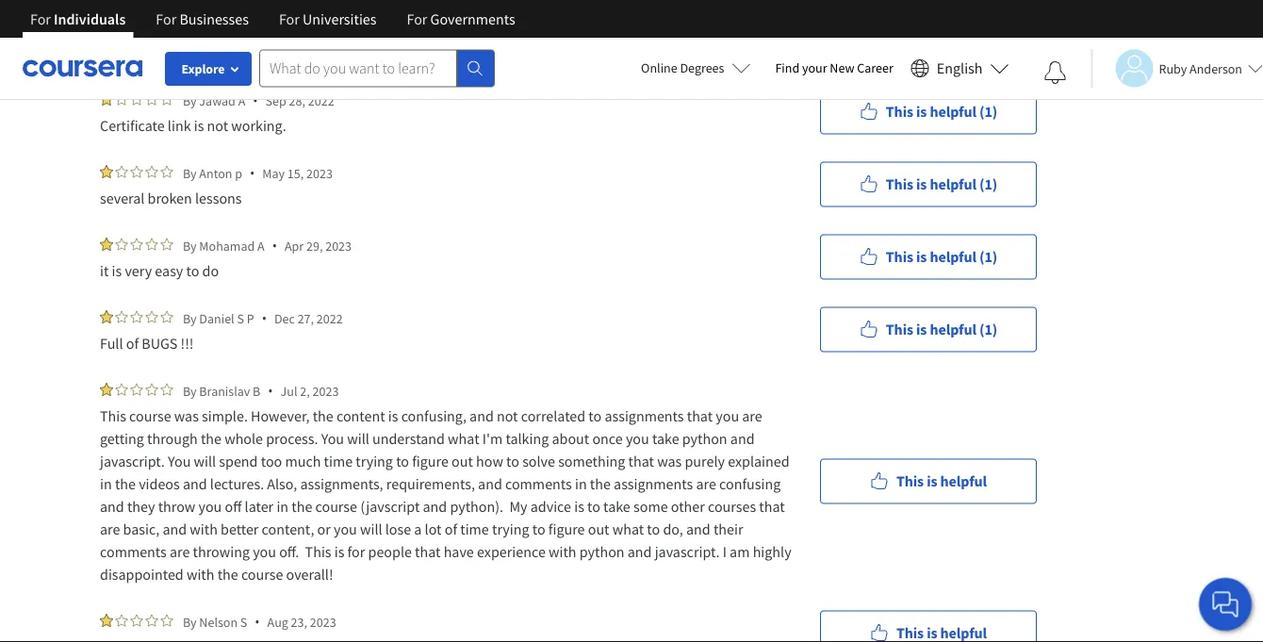 Task type: vqa. For each thing, say whether or not it's contained in the screenshot.


Task type: locate. For each thing, give the bounding box(es) containing it.
python up purely
[[683, 429, 728, 448]]

anderson
[[1190, 60, 1243, 77]]

0 horizontal spatial a
[[238, 92, 245, 109]]

and down the some
[[628, 542, 652, 561]]

time up assignments,
[[324, 452, 353, 471]]

filled star image up it
[[100, 238, 113, 251]]

you down through
[[168, 452, 191, 471]]

1 horizontal spatial of
[[445, 520, 457, 538]]

1 horizontal spatial take
[[652, 429, 680, 448]]

filled star image
[[100, 165, 113, 178], [100, 383, 113, 396], [100, 614, 113, 627]]

a left lot
[[414, 520, 422, 538]]

1 vertical spatial will
[[194, 452, 216, 471]]

2 by from the top
[[183, 165, 197, 182]]

that down lot
[[415, 542, 441, 561]]

the down something
[[590, 474, 611, 493]]

1 vertical spatial what
[[613, 520, 644, 538]]

2022 right 28,
[[308, 92, 334, 109]]

to left grasp
[[524, 6, 537, 25]]

javascript. down getting
[[100, 452, 165, 471]]

1 vertical spatial once
[[593, 429, 623, 448]]

i'm
[[100, 0, 120, 2], [483, 429, 503, 448]]

3 (1) from the top
[[980, 248, 998, 266]]

2023 right 15,
[[307, 165, 333, 182]]

0 vertical spatial filled star image
[[100, 165, 113, 178]]

1 this is helpful (1) button from the top
[[820, 89, 1037, 134]]

in down also,
[[277, 497, 289, 516]]

is inside button
[[927, 472, 938, 491]]

1 vertical spatial s
[[240, 613, 247, 630]]

0 horizontal spatial out
[[452, 452, 473, 471]]

2 vertical spatial filled star image
[[100, 614, 113, 627]]

filled star image for certificate
[[100, 92, 113, 106]]

the
[[153, 0, 174, 2], [313, 406, 334, 425], [201, 429, 222, 448], [115, 474, 136, 493], [590, 474, 611, 493], [292, 497, 312, 516], [218, 565, 238, 584]]

by for very
[[183, 237, 197, 254]]

are left throwing
[[170, 542, 190, 561]]

0 vertical spatial a
[[255, 0, 262, 2]]

that up the some
[[629, 452, 654, 471]]

once right at
[[390, 6, 420, 25]]

0 vertical spatial she
[[395, 0, 417, 2]]

used
[[542, 0, 573, 2]]

helpful
[[930, 102, 977, 121], [930, 175, 977, 194], [930, 248, 977, 266], [930, 320, 977, 339], [941, 472, 987, 491]]

this for certificate link is not working.
[[886, 102, 914, 121]]

english
[[937, 59, 983, 78]]

practice
[[174, 43, 224, 62]]

a right jawad
[[238, 92, 245, 109]]

0 horizontal spatial you
[[168, 452, 191, 471]]

by up certificate link is not working.
[[183, 92, 197, 109]]

0 vertical spatial once
[[390, 6, 420, 25]]

filled star image down disappointed
[[100, 614, 113, 627]]

2023 inside by branislav b • jul 2, 2023
[[313, 382, 339, 399]]

understand
[[372, 429, 445, 448]]

banner navigation
[[15, 0, 531, 38]]

for for governments
[[407, 9, 428, 28]]

but
[[370, 0, 392, 2]]

python right experience
[[580, 542, 625, 561]]

star image
[[115, 92, 128, 106], [160, 92, 174, 106], [115, 165, 128, 178], [160, 165, 174, 178], [115, 238, 128, 251], [130, 238, 143, 251], [160, 238, 174, 251], [115, 310, 128, 323], [130, 310, 143, 323], [145, 310, 158, 323], [160, 310, 174, 323], [160, 383, 174, 396], [145, 614, 158, 627]]

for individuals
[[30, 9, 126, 28]]

a inside by jawad a • sep 28, 2022
[[238, 92, 245, 109]]

to left the do
[[186, 261, 199, 280]]

1 this is helpful (1) from the top
[[886, 102, 998, 121]]

1 vertical spatial not
[[497, 406, 518, 425]]

3 filled star image from the top
[[100, 310, 113, 323]]

some
[[100, 43, 136, 62]]

0 vertical spatial 2022
[[308, 92, 334, 109]]

she right 'but'
[[395, 0, 417, 2]]

by inside by anton p • may 15, 2023
[[183, 165, 197, 182]]

0 horizontal spatial trying
[[356, 452, 393, 471]]

1 horizontal spatial a
[[257, 237, 265, 254]]

certificate link is not working.
[[100, 116, 286, 135]]

are
[[742, 406, 763, 425], [696, 474, 717, 493], [100, 520, 120, 538], [170, 542, 190, 561]]

be left "used"
[[523, 0, 539, 2]]

this
[[886, 102, 914, 121], [886, 175, 914, 194], [886, 248, 914, 266], [886, 320, 914, 339], [100, 406, 126, 425], [897, 472, 924, 491], [305, 542, 332, 561]]

0 horizontal spatial of
[[126, 334, 139, 353]]

this is helpful (1) button for not
[[820, 89, 1037, 134]]

2023 right the 23,
[[310, 613, 336, 630]]

0 vertical spatial filled star image
[[100, 92, 113, 106]]

for down doesn't
[[407, 9, 428, 28]]

online degrees
[[641, 59, 725, 76]]

too left fast,
[[100, 6, 121, 25]]

1 vertical spatial a
[[414, 520, 422, 538]]

the up content,
[[292, 497, 312, 516]]

0 vertical spatial of
[[126, 334, 139, 353]]

1 horizontal spatial be
[[523, 0, 539, 2]]

full of bugs !!!
[[100, 334, 194, 353]]

helpful for to
[[930, 248, 977, 266]]

4 for from the left
[[407, 9, 428, 28]]

ruby
[[1159, 60, 1188, 77]]

the right sure
[[153, 0, 174, 2]]

easy
[[155, 261, 183, 280]]

0 vertical spatial a
[[238, 92, 245, 109]]

by for is
[[183, 92, 197, 109]]

a left 'great'
[[255, 0, 262, 2]]

1 vertical spatial 2022
[[317, 310, 343, 327]]

will down content
[[347, 429, 369, 448]]

for
[[30, 9, 51, 28], [156, 9, 177, 28], [279, 9, 300, 28], [407, 9, 428, 28]]

a for it is very easy to do
[[257, 237, 265, 254]]

• left sep
[[253, 91, 258, 109]]

0 horizontal spatial be
[[269, 43, 285, 62]]

highly
[[753, 542, 792, 561]]

2023 inside by mohamad a • apr 29, 2023
[[326, 237, 352, 254]]

helpful inside button
[[941, 472, 987, 491]]

2022 right 27,
[[317, 310, 343, 327]]

with down "advice"
[[549, 542, 577, 561]]

0 vertical spatial be
[[523, 0, 539, 2]]

difficult
[[472, 6, 521, 25]]

filled star image down full
[[100, 383, 113, 396]]

do
[[202, 261, 219, 280]]

2023 right 29,
[[326, 237, 352, 254]]

23,
[[291, 613, 307, 630]]

0 horizontal spatial python
[[580, 542, 625, 561]]

of right lot
[[445, 520, 457, 538]]

0 horizontal spatial what
[[448, 429, 480, 448]]

3 for from the left
[[279, 9, 300, 28]]

by for lessons
[[183, 165, 197, 182]]

and
[[423, 6, 448, 25], [470, 406, 494, 425], [731, 429, 755, 448], [183, 474, 207, 493], [478, 474, 502, 493], [100, 497, 124, 516], [423, 497, 447, 516], [163, 520, 187, 538], [687, 520, 711, 538], [628, 542, 652, 561]]

a left apr
[[257, 237, 265, 254]]

figure
[[412, 452, 449, 471], [549, 520, 585, 538]]

1 horizontal spatial a
[[414, 520, 422, 538]]

their
[[714, 520, 744, 538]]

filled star image up certificate
[[100, 92, 113, 106]]

javascript.
[[100, 452, 165, 471], [655, 542, 720, 561]]

out
[[452, 452, 473, 471], [588, 520, 610, 538]]

too down 'great'
[[252, 6, 273, 25]]

and down doesn't
[[423, 6, 448, 25]]

mohamad
[[199, 237, 255, 254]]

not down jawad
[[207, 116, 228, 135]]

and inside i'm sure the instructor is a great developer, but she doesn't seem to be used to teaching. her teaching style is too fast, she shoots way too many concepts at once and it's difficult to grasp
[[423, 6, 448, 25]]

to down understand
[[396, 452, 409, 471]]

1 (1) from the top
[[980, 102, 998, 121]]

filled star image for this course was simple. however, the content is confusing, and not correlated to assignments that you are getting through the whole process. you will understand what i'm talking about once you take python and javascript. you will spend too much time trying to figure out how to solve something that was purely explained in the videos and lectures. also, assignments, requirements, and comments in the assignments are confusing and they throw you off later in the course (javscript and python).  my advice is to take some other courses that are basic, and with better content, or you will lose a lot of time trying to figure out what to do, and their comments are throwing you off.  this is for people that have experience with python and javascript. i am highly disappointed with the course overall!
[[100, 383, 113, 396]]

4 this is helpful (1) button from the top
[[820, 307, 1037, 352]]

talking
[[506, 429, 549, 448]]

of
[[126, 334, 139, 353], [445, 520, 457, 538]]

concepts
[[315, 6, 371, 25]]

0 vertical spatial not
[[207, 116, 228, 135]]

will
[[347, 429, 369, 448], [194, 452, 216, 471], [360, 520, 382, 538]]

3 this is helpful (1) button from the top
[[820, 234, 1037, 280]]

throw
[[158, 497, 195, 516]]

once up something
[[593, 429, 623, 448]]

1 for from the left
[[30, 9, 51, 28]]

1 vertical spatial course
[[315, 497, 357, 516]]

1 vertical spatial be
[[269, 43, 285, 62]]

by left nelson
[[183, 613, 197, 630]]

for right fast,
[[156, 9, 177, 28]]

some
[[634, 497, 668, 516]]

2 filled star image from the top
[[100, 238, 113, 251]]

2023 for very
[[326, 237, 352, 254]]

s
[[237, 310, 244, 327], [240, 613, 247, 630]]

find your new career link
[[766, 57, 903, 80]]

course up through
[[129, 406, 171, 425]]

2 horizontal spatial course
[[315, 497, 357, 516]]

she
[[395, 0, 417, 2], [154, 6, 176, 25]]

1 horizontal spatial time
[[460, 520, 489, 538]]

27,
[[298, 310, 314, 327]]

this is helpful (1) for not
[[886, 102, 998, 121]]

0 vertical spatial s
[[237, 310, 244, 327]]

by anton p • may 15, 2023
[[183, 164, 333, 182]]

was up through
[[174, 406, 199, 425]]

take up the some
[[652, 429, 680, 448]]

2 vertical spatial filled star image
[[100, 310, 113, 323]]

by
[[183, 92, 197, 109], [183, 165, 197, 182], [183, 237, 197, 254], [183, 310, 197, 327], [183, 382, 197, 399], [183, 613, 197, 630]]

1 vertical spatial javascript.
[[655, 542, 720, 561]]

a inside by mohamad a • apr 29, 2023
[[257, 237, 265, 254]]

5 by from the top
[[183, 382, 197, 399]]

anton
[[199, 165, 232, 182]]

javascript. down do,
[[655, 542, 720, 561]]

s inside by daniel s p • dec 27, 2022
[[237, 310, 244, 327]]

1 vertical spatial filled star image
[[100, 383, 113, 396]]

b
[[253, 382, 261, 399]]

4 this is helpful (1) from the top
[[886, 320, 998, 339]]

2022 inside by daniel s p • dec 27, 2022
[[317, 310, 343, 327]]

1 by from the top
[[183, 92, 197, 109]]

2 this is helpful (1) button from the top
[[820, 162, 1037, 207]]

the inside i'm sure the instructor is a great developer, but she doesn't seem to be used to teaching. her teaching style is too fast, she shoots way too many concepts at once and it's difficult to grasp
[[153, 0, 174, 2]]

helpful for however,
[[941, 472, 987, 491]]

by inside by daniel s p • dec 27, 2022
[[183, 310, 197, 327]]

dec
[[274, 310, 295, 327]]

i'm up 'how'
[[483, 429, 503, 448]]

out down something
[[588, 520, 610, 538]]

0 horizontal spatial a
[[255, 0, 262, 2]]

by inside by mohamad a • apr 29, 2023
[[183, 237, 197, 254]]

1 vertical spatial trying
[[492, 520, 530, 538]]

that down confusing
[[759, 497, 785, 516]]

with down throwing
[[187, 565, 214, 584]]

developer,
[[301, 0, 367, 2]]

to right "advice"
[[588, 497, 601, 516]]

time down python). at bottom
[[460, 520, 489, 538]]

6 by from the top
[[183, 613, 197, 630]]

her
[[653, 0, 676, 2]]

0 vertical spatial you
[[321, 429, 344, 448]]

• right b
[[268, 382, 273, 400]]

2023 for lessons
[[307, 165, 333, 182]]

1 vertical spatial out
[[588, 520, 610, 538]]

it
[[100, 261, 109, 280]]

by left branislav
[[183, 382, 197, 399]]

1 vertical spatial of
[[445, 520, 457, 538]]

2 vertical spatial course
[[241, 565, 283, 584]]

extra
[[139, 43, 171, 62]]

assignments up the some
[[614, 474, 693, 493]]

0 vertical spatial take
[[652, 429, 680, 448]]

do,
[[663, 520, 684, 538]]

filled star image
[[100, 92, 113, 106], [100, 238, 113, 251], [100, 310, 113, 323]]

sep
[[266, 92, 286, 109]]

by inside by jawad a • sep 28, 2022
[[183, 92, 197, 109]]

1 horizontal spatial python
[[683, 429, 728, 448]]

this is helpful (1)
[[886, 102, 998, 121], [886, 175, 998, 194], [886, 248, 998, 266], [886, 320, 998, 339]]

0 horizontal spatial take
[[604, 497, 631, 516]]

out left 'how'
[[452, 452, 473, 471]]

explore button
[[165, 52, 252, 86]]

0 vertical spatial was
[[174, 406, 199, 425]]

0 horizontal spatial course
[[129, 406, 171, 425]]

comments down basic, at left bottom
[[100, 542, 167, 561]]

1 horizontal spatial once
[[593, 429, 623, 448]]

comments down solve
[[505, 474, 572, 493]]

would
[[227, 43, 266, 62]]

• right "p"
[[250, 164, 255, 182]]

1 horizontal spatial not
[[497, 406, 518, 425]]

filled star image for full
[[100, 310, 113, 323]]

too up also,
[[261, 452, 282, 471]]

0 horizontal spatial i'm
[[100, 0, 120, 2]]

1 horizontal spatial figure
[[549, 520, 585, 538]]

0 vertical spatial course
[[129, 406, 171, 425]]

be right would
[[269, 43, 285, 62]]

0 horizontal spatial comments
[[100, 542, 167, 561]]

4 (1) from the top
[[980, 320, 998, 339]]

(1) for not
[[980, 102, 998, 121]]

once inside this course was simple. however, the content is confusing, and not correlated to assignments that you are getting through the whole process. you will understand what i'm talking about once you take python and javascript. you will spend too much time trying to figure out how to solve something that was purely explained in the videos and lectures. also, assignments, requirements, and comments in the assignments are confusing and they throw you off later in the course (javscript and python).  my advice is to take some other courses that are basic, and with better content, or you will lose a lot of time trying to figure out what to do, and their comments are throwing you off.  this is for people that have experience with python and javascript. i am highly disappointed with the course overall!
[[593, 429, 623, 448]]

broken
[[148, 189, 192, 207]]

to
[[507, 0, 520, 2], [576, 0, 589, 2], [524, 6, 537, 25], [186, 261, 199, 280], [589, 406, 602, 425], [396, 452, 409, 471], [506, 452, 520, 471], [588, 497, 601, 516], [533, 520, 546, 538], [647, 520, 660, 538]]

1 horizontal spatial course
[[241, 565, 283, 584]]

you left off
[[199, 497, 222, 516]]

(1) for !!!
[[980, 320, 998, 339]]

of right full
[[126, 334, 139, 353]]

0 vertical spatial will
[[347, 429, 369, 448]]

jul
[[281, 382, 298, 399]]

filled star image up several
[[100, 165, 113, 178]]

1 vertical spatial she
[[154, 6, 176, 25]]

this is helpful (1) button for !!!
[[820, 307, 1037, 352]]

ruby anderson button
[[1092, 50, 1264, 87]]

filled star image up full
[[100, 310, 113, 323]]

find
[[776, 59, 800, 76]]

by up !!!
[[183, 310, 197, 327]]

0 vertical spatial what
[[448, 429, 480, 448]]

2 for from the left
[[156, 9, 177, 28]]

i'm inside i'm sure the instructor is a great developer, but she doesn't seem to be used to teaching. her teaching style is too fast, she shoots way too many concepts at once and it's difficult to grasp
[[100, 0, 120, 2]]

1 vertical spatial i'm
[[483, 429, 503, 448]]

i
[[723, 542, 727, 561]]

s inside by nelson s • aug 23, 2023
[[240, 613, 247, 630]]

will left spend
[[194, 452, 216, 471]]

1 vertical spatial figure
[[549, 520, 585, 538]]

3 by from the top
[[183, 237, 197, 254]]

1 horizontal spatial i'm
[[483, 429, 503, 448]]

0 horizontal spatial javascript.
[[100, 452, 165, 471]]

1 horizontal spatial she
[[395, 0, 417, 2]]

2023 inside by anton p • may 15, 2023
[[307, 165, 333, 182]]

by up easy
[[183, 237, 197, 254]]

0 vertical spatial i'm
[[100, 0, 120, 2]]

1 vertical spatial filled star image
[[100, 238, 113, 251]]

individuals
[[54, 9, 126, 28]]

python
[[683, 429, 728, 448], [580, 542, 625, 561]]

•
[[253, 91, 258, 109], [250, 164, 255, 182], [272, 237, 277, 255], [262, 309, 267, 327], [268, 382, 273, 400], [255, 613, 260, 631]]

helpful for working.
[[930, 102, 977, 121]]

assignments,
[[300, 474, 383, 493]]

• for very
[[272, 237, 277, 255]]

star image
[[130, 92, 143, 106], [145, 92, 158, 106], [130, 165, 143, 178], [145, 165, 158, 178], [145, 238, 158, 251], [115, 383, 128, 396], [130, 383, 143, 396], [145, 383, 158, 396], [115, 614, 128, 627], [130, 614, 143, 627], [160, 614, 174, 627]]

3 this is helpful (1) from the top
[[886, 248, 998, 266]]

by inside by nelson s • aug 23, 2023
[[183, 613, 197, 630]]

None search field
[[259, 50, 495, 87]]

full
[[100, 334, 123, 353]]

for left individuals at the top of page
[[30, 9, 51, 28]]

1 horizontal spatial trying
[[492, 520, 530, 538]]

assignments up something
[[605, 406, 684, 425]]

s right nelson
[[240, 613, 247, 630]]

1 filled star image from the top
[[100, 92, 113, 106]]

in
[[100, 474, 112, 493], [575, 474, 587, 493], [277, 497, 289, 516]]

this is helpful (1) for !!!
[[886, 320, 998, 339]]

several
[[100, 189, 145, 207]]

trying
[[356, 452, 393, 471], [492, 520, 530, 538]]

governments
[[431, 9, 516, 28]]

1 vertical spatial a
[[257, 237, 265, 254]]

2023 right 2, in the bottom of the page
[[313, 382, 339, 399]]

what up 'how'
[[448, 429, 480, 448]]

she right fast,
[[154, 6, 176, 25]]

2 filled star image from the top
[[100, 383, 113, 396]]

s left p
[[237, 310, 244, 327]]

by daniel s p • dec 27, 2022
[[183, 309, 343, 327]]

businesses
[[180, 9, 249, 28]]

s for •
[[240, 613, 247, 630]]

a for certificate link is not working.
[[238, 92, 245, 109]]

not up talking
[[497, 406, 518, 425]]

that
[[687, 406, 713, 425], [629, 452, 654, 471], [759, 497, 785, 516], [415, 542, 441, 561]]

am
[[730, 542, 750, 561]]

for
[[348, 542, 365, 561]]

4 by from the top
[[183, 310, 197, 327]]

1 vertical spatial time
[[460, 520, 489, 538]]

by mohamad a • apr 29, 2023
[[183, 237, 352, 255]]

not
[[207, 116, 228, 135], [497, 406, 518, 425]]

0 horizontal spatial not
[[207, 116, 228, 135]]

0 horizontal spatial once
[[390, 6, 420, 25]]

take left the some
[[604, 497, 631, 516]]

experience
[[477, 542, 546, 561]]

1 horizontal spatial out
[[588, 520, 610, 538]]

• left apr
[[272, 237, 277, 255]]

0 vertical spatial figure
[[412, 452, 449, 471]]

0 vertical spatial python
[[683, 429, 728, 448]]

2 vertical spatial with
[[187, 565, 214, 584]]

1 vertical spatial comments
[[100, 542, 167, 561]]

0 vertical spatial trying
[[356, 452, 393, 471]]

0 vertical spatial comments
[[505, 474, 572, 493]]

1 filled star image from the top
[[100, 165, 113, 178]]

this inside button
[[897, 472, 924, 491]]

course down assignments,
[[315, 497, 357, 516]]

not inside this course was simple. however, the content is confusing, and not correlated to assignments that you are getting through the whole process. you will understand what i'm talking about once you take python and javascript. you will spend too much time trying to figure out how to solve something that was purely explained in the videos and lectures. also, assignments, requirements, and comments in the assignments are confusing and they throw you off later in the course (javscript and python).  my advice is to take some other courses that are basic, and with better content, or you will lose a lot of time trying to figure out what to do, and their comments are throwing you off.  this is for people that have experience with python and javascript. i am highly disappointed with the course overall!
[[497, 406, 518, 425]]

by inside by branislav b • jul 2, 2023
[[183, 382, 197, 399]]

• for is
[[253, 91, 258, 109]]

s for p
[[237, 310, 244, 327]]

and down throw
[[163, 520, 187, 538]]

0 vertical spatial out
[[452, 452, 473, 471]]



Task type: describe. For each thing, give the bounding box(es) containing it.
bugs
[[142, 334, 178, 353]]

are down purely
[[696, 474, 717, 493]]

2022 inside by jawad a • sep 28, 2022
[[308, 92, 334, 109]]

new
[[830, 59, 855, 76]]

2 vertical spatial will
[[360, 520, 382, 538]]

15,
[[287, 165, 304, 182]]

you left 'off.'
[[253, 542, 276, 561]]

courses
[[708, 497, 756, 516]]

28,
[[289, 92, 306, 109]]

to up about
[[589, 406, 602, 425]]

to left do,
[[647, 520, 660, 538]]

filled star image for it
[[100, 238, 113, 251]]

getting
[[100, 429, 144, 448]]

at
[[374, 6, 387, 25]]

and down other
[[687, 520, 711, 538]]

other
[[671, 497, 705, 516]]

1 vertical spatial assignments
[[614, 474, 693, 493]]

and left they
[[100, 497, 124, 516]]

aug
[[267, 613, 288, 630]]

how
[[476, 452, 503, 471]]

some extra practice would be appreciated
[[100, 43, 364, 62]]

0 vertical spatial with
[[190, 520, 218, 538]]

this is helpful (1) for easy
[[886, 248, 998, 266]]

this for full of bugs !!!
[[886, 320, 914, 339]]

1 vertical spatial python
[[580, 542, 625, 561]]

by for was
[[183, 382, 197, 399]]

29,
[[306, 237, 323, 254]]

p
[[235, 165, 242, 182]]

to down "advice"
[[533, 520, 546, 538]]

people
[[368, 542, 412, 561]]

it is very easy to do
[[100, 261, 222, 280]]

daniel
[[199, 310, 234, 327]]

explained
[[728, 452, 790, 471]]

filled star image for several broken lessons
[[100, 165, 113, 178]]

you up purely
[[716, 406, 739, 425]]

solve
[[523, 452, 555, 471]]

lessons
[[195, 189, 242, 207]]

0 vertical spatial javascript.
[[100, 452, 165, 471]]

a inside this course was simple. however, the content is confusing, and not correlated to assignments that you are getting through the whole process. you will understand what i'm talking about once you take python and javascript. you will spend too much time trying to figure out how to solve something that was purely explained in the videos and lectures. also, assignments, requirements, and comments in the assignments are confusing and they throw you off later in the course (javscript and python).  my advice is to take some other courses that are basic, and with better content, or you will lose a lot of time trying to figure out what to do, and their comments are throwing you off.  this is for people that have experience with python and javascript. i am highly disappointed with the course overall!
[[414, 520, 422, 538]]

content
[[337, 406, 385, 425]]

it's
[[451, 6, 469, 25]]

coursera image
[[23, 53, 142, 83]]

1 vertical spatial you
[[168, 452, 191, 471]]

shoots
[[179, 6, 221, 25]]

disappointed
[[100, 565, 184, 584]]

throwing
[[193, 542, 250, 561]]

fast,
[[124, 6, 151, 25]]

0 vertical spatial assignments
[[605, 406, 684, 425]]

1 horizontal spatial you
[[321, 429, 344, 448]]

show notifications image
[[1044, 61, 1067, 84]]

lose
[[385, 520, 411, 538]]

and down 'how'
[[478, 474, 502, 493]]

lot
[[425, 520, 442, 538]]

• right p
[[262, 309, 267, 327]]

you right or at the left
[[334, 520, 357, 538]]

confusing,
[[401, 406, 467, 425]]

by for bugs
[[183, 310, 197, 327]]

videos
[[139, 474, 180, 493]]

teaching.
[[592, 0, 650, 2]]

the left content
[[313, 406, 334, 425]]

style
[[736, 0, 765, 2]]

this is helpful (1) button for easy
[[820, 234, 1037, 280]]

universities
[[303, 9, 377, 28]]

for governments
[[407, 9, 516, 28]]

i'm inside this course was simple. however, the content is confusing, and not correlated to assignments that you are getting through the whole process. you will understand what i'm talking about once you take python and javascript. you will spend too much time trying to figure out how to solve something that was purely explained in the videos and lectures. also, assignments, requirements, and comments in the assignments are confusing and they throw you off later in the course (javscript and python).  my advice is to take some other courses that are basic, and with better content, or you will lose a lot of time trying to figure out what to do, and their comments are throwing you off.  this is for people that have experience with python and javascript. i am highly disappointed with the course overall!
[[483, 429, 503, 448]]

sure
[[123, 0, 150, 2]]

working.
[[231, 116, 286, 135]]

and up lot
[[423, 497, 447, 516]]

2023 for was
[[313, 382, 339, 399]]

chat with us image
[[1211, 589, 1241, 620]]

online degrees button
[[626, 47, 766, 89]]

this course was simple. however, the content is confusing, and not correlated to assignments that you are getting through the whole process. you will understand what i'm talking about once you take python and javascript. you will spend too much time trying to figure out how to solve something that was purely explained in the videos and lectures. also, assignments, requirements, and comments in the assignments are confusing and they throw you off later in the course (javscript and python).  my advice is to take some other courses that are basic, and with better content, or you will lose a lot of time trying to figure out what to do, and their comments are throwing you off.  this is for people that have experience with python and javascript. i am highly disappointed with the course overall!
[[100, 406, 795, 584]]

however,
[[251, 406, 310, 425]]

What do you want to learn? text field
[[259, 50, 457, 87]]

0 horizontal spatial in
[[100, 474, 112, 493]]

the up they
[[115, 474, 136, 493]]

1 vertical spatial with
[[549, 542, 577, 561]]

the down simple.
[[201, 429, 222, 448]]

python).
[[450, 497, 504, 516]]

instructor
[[177, 0, 239, 2]]

find your new career
[[776, 59, 894, 76]]

overall!
[[286, 565, 333, 584]]

this is helpful button
[[820, 459, 1037, 504]]

your
[[803, 59, 828, 76]]

english button
[[903, 38, 1017, 99]]

1 horizontal spatial in
[[277, 497, 289, 516]]

great
[[265, 0, 298, 2]]

many
[[277, 6, 312, 25]]

too inside this course was simple. however, the content is confusing, and not correlated to assignments that you are getting through the whole process. you will understand what i'm talking about once you take python and javascript. you will spend too much time trying to figure out how to solve something that was purely explained in the videos and lectures. also, assignments, requirements, and comments in the assignments are confusing and they throw you off later in the course (javscript and python).  my advice is to take some other courses that are basic, and with better content, or you will lose a lot of time trying to figure out what to do, and their comments are throwing you off.  this is for people that have experience with python and javascript. i am highly disappointed with the course overall!
[[261, 452, 282, 471]]

be inside i'm sure the instructor is a great developer, but she doesn't seem to be used to teaching. her teaching style is too fast, she shoots way too many concepts at once and it's difficult to grasp
[[523, 0, 539, 2]]

for for individuals
[[30, 9, 51, 28]]

apr
[[285, 237, 304, 254]]

explore
[[182, 60, 225, 77]]

2 (1) from the top
[[980, 175, 998, 194]]

this for this course was simple. however, the content is confusing, and not correlated to assignments that you are getting through the whole process. you will understand what i'm talking about once you take python and javascript. you will spend too much time trying to figure out how to solve something that was purely explained in the videos and lectures. also, assignments, requirements, and comments in the assignments are confusing and they throw you off later in the course (javscript and python).  my advice is to take some other courses that are basic, and with better content, or you will lose a lot of time trying to figure out what to do, and their comments are throwing you off.  this is for people that have experience with python and javascript. i am highly disappointed with the course overall!
[[897, 472, 924, 491]]

link
[[168, 116, 191, 135]]

off
[[225, 497, 242, 516]]

0 horizontal spatial she
[[154, 6, 176, 25]]

2023 inside by nelson s • aug 23, 2023
[[310, 613, 336, 630]]

(javscript
[[360, 497, 420, 516]]

• left aug
[[255, 613, 260, 631]]

and up throw
[[183, 474, 207, 493]]

this for several broken lessons
[[886, 175, 914, 194]]

to up difficult
[[507, 0, 520, 2]]

by nelson s • aug 23, 2023
[[183, 613, 336, 631]]

have
[[444, 542, 474, 561]]

!!!
[[181, 334, 194, 353]]

1 horizontal spatial comments
[[505, 474, 572, 493]]

• for lessons
[[250, 164, 255, 182]]

to right "used"
[[576, 0, 589, 2]]

0 horizontal spatial was
[[174, 406, 199, 425]]

may
[[262, 165, 285, 182]]

for for businesses
[[156, 9, 177, 28]]

1 vertical spatial take
[[604, 497, 631, 516]]

2,
[[300, 382, 310, 399]]

to right 'how'
[[506, 452, 520, 471]]

process.
[[266, 429, 318, 448]]

of inside this course was simple. however, the content is confusing, and not correlated to assignments that you are getting through the whole process. you will understand what i'm talking about once you take python and javascript. you will spend too much time trying to figure out how to solve something that was purely explained in the videos and lectures. also, assignments, requirements, and comments in the assignments are confusing and they throw you off later in the course (javscript and python).  my advice is to take some other courses that are basic, and with better content, or you will lose a lot of time trying to figure out what to do, and their comments are throwing you off.  this is for people that have experience with python and javascript. i am highly disappointed with the course overall!
[[445, 520, 457, 538]]

this for it is very easy to do
[[886, 248, 914, 266]]

1 vertical spatial was
[[657, 452, 682, 471]]

spend
[[219, 452, 258, 471]]

degrees
[[680, 59, 725, 76]]

(1) for easy
[[980, 248, 998, 266]]

the down throwing
[[218, 565, 238, 584]]

for businesses
[[156, 9, 249, 28]]

0 vertical spatial time
[[324, 452, 353, 471]]

• for was
[[268, 382, 273, 400]]

0 horizontal spatial figure
[[412, 452, 449, 471]]

online
[[641, 59, 678, 76]]

you right about
[[626, 429, 649, 448]]

3 filled star image from the top
[[100, 614, 113, 627]]

content,
[[262, 520, 314, 538]]

teaching
[[679, 0, 733, 2]]

for universities
[[279, 9, 377, 28]]

by branislav b • jul 2, 2023
[[183, 382, 339, 400]]

a inside i'm sure the instructor is a great developer, but she doesn't seem to be used to teaching. her teaching style is too fast, she shoots way too many concepts at once and it's difficult to grasp
[[255, 0, 262, 2]]

for for universities
[[279, 9, 300, 28]]

2 this is helpful (1) from the top
[[886, 175, 998, 194]]

are up explained
[[742, 406, 763, 425]]

grasp
[[540, 6, 575, 25]]

whole
[[225, 429, 263, 448]]

basic,
[[123, 520, 160, 538]]

simple.
[[202, 406, 248, 425]]

confusing
[[720, 474, 781, 493]]

doesn't
[[420, 0, 467, 2]]

and up explained
[[731, 429, 755, 448]]

certificate
[[100, 116, 165, 135]]

2 horizontal spatial in
[[575, 474, 587, 493]]

once inside i'm sure the instructor is a great developer, but she doesn't seem to be used to teaching. her teaching style is too fast, she shoots way too many concepts at once and it's difficult to grasp
[[390, 6, 420, 25]]

and up 'how'
[[470, 406, 494, 425]]

off.
[[279, 542, 299, 561]]

1 horizontal spatial javascript.
[[655, 542, 720, 561]]

p
[[247, 310, 254, 327]]

way
[[224, 6, 249, 25]]

that up purely
[[687, 406, 713, 425]]

requirements,
[[386, 474, 475, 493]]

are left basic, at left bottom
[[100, 520, 120, 538]]

or
[[317, 520, 331, 538]]



